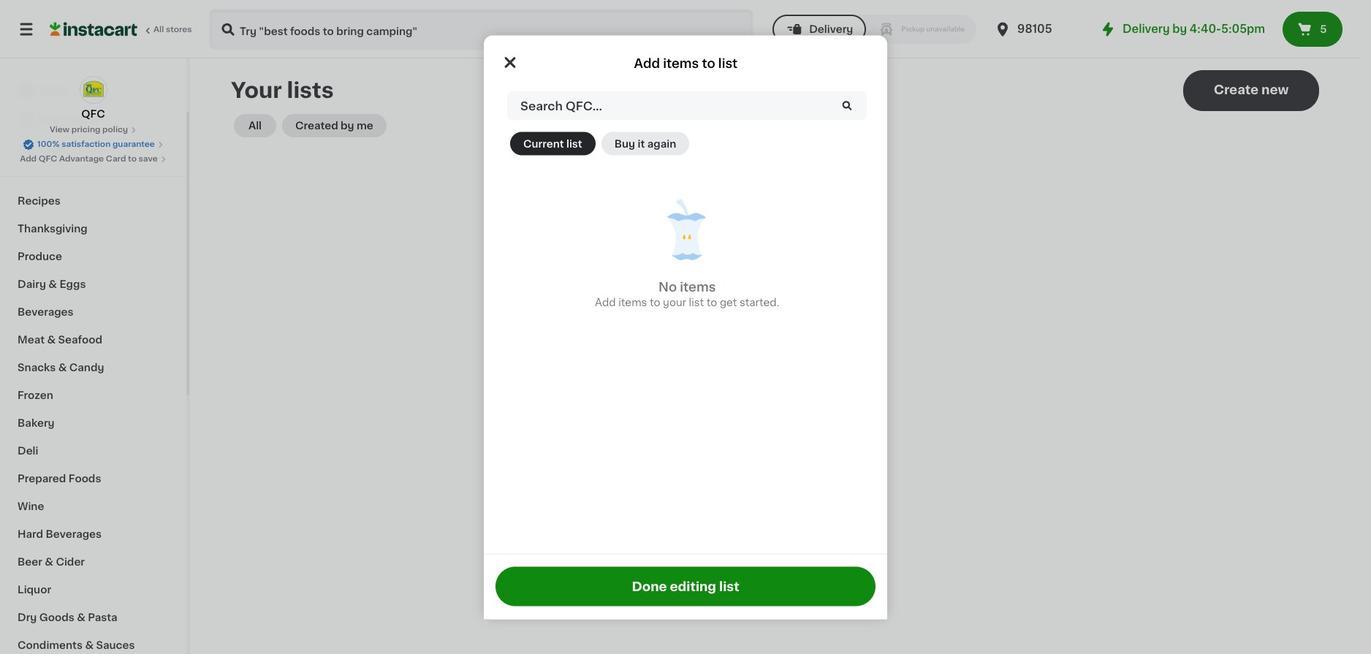 Task type: vqa. For each thing, say whether or not it's contained in the screenshot.
Own
no



Task type: locate. For each thing, give the bounding box(es) containing it.
prepared
[[18, 474, 66, 484]]

& for condiments
[[85, 640, 94, 650]]

1 horizontal spatial again
[[647, 138, 676, 148]]

lists
[[287, 80, 334, 101], [761, 303, 787, 315]]

1 horizontal spatial buy it again
[[614, 138, 676, 148]]

no for lists
[[739, 303, 758, 315]]

produce link
[[9, 243, 178, 270]]

0 horizontal spatial add
[[20, 155, 37, 163]]

0 vertical spatial buy
[[41, 115, 62, 125]]

& for meat
[[47, 335, 56, 345]]

created
[[295, 121, 338, 131]]

list
[[718, 57, 738, 69], [566, 138, 582, 148], [689, 297, 704, 308], [719, 581, 739, 592]]

items
[[663, 57, 699, 69], [680, 281, 716, 293], [618, 297, 647, 308]]

to left the "your"
[[650, 297, 660, 308]]

0 horizontal spatial delivery
[[809, 24, 853, 34]]

0 vertical spatial by
[[1172, 23, 1187, 34]]

all down your
[[248, 121, 262, 131]]

again down search qfc... button
[[647, 138, 676, 148]]

98105
[[1017, 23, 1052, 34]]

buy up view
[[41, 115, 62, 125]]

meat & seafood link
[[9, 326, 178, 354]]

search qfc...
[[520, 99, 602, 111]]

done
[[632, 581, 667, 592]]

wine link
[[9, 493, 178, 520]]

0 horizontal spatial buy it again
[[41, 115, 103, 125]]

liquor link
[[9, 576, 178, 604]]

condiments & sauces link
[[9, 631, 178, 654]]

1 vertical spatial no
[[739, 303, 758, 315]]

all button
[[234, 114, 276, 137]]

buy inside button
[[614, 138, 635, 148]]

1 vertical spatial lists
[[761, 303, 787, 315]]

again inside button
[[647, 138, 676, 148]]

None search field
[[209, 9, 754, 50]]

1 vertical spatial buy it again
[[614, 138, 676, 148]]

5
[[1320, 24, 1327, 34]]

0 horizontal spatial all
[[153, 26, 164, 34]]

snacks
[[18, 363, 56, 373]]

1 horizontal spatial it
[[638, 138, 645, 148]]

qfc up view pricing policy link
[[81, 109, 105, 119]]

add for add items to list
[[634, 57, 660, 69]]

items for add
[[663, 57, 699, 69]]

0 vertical spatial buy it again
[[41, 115, 103, 125]]

meat
[[18, 335, 45, 345]]

add qfc advantage card to save
[[20, 155, 158, 163]]

0 horizontal spatial by
[[341, 121, 354, 131]]

1 vertical spatial qfc
[[39, 155, 57, 163]]

beer & cider link
[[9, 548, 178, 576]]

by left me
[[341, 121, 354, 131]]

buy it again
[[41, 115, 103, 125], [614, 138, 676, 148]]

add left the "your"
[[595, 297, 616, 308]]

your
[[231, 80, 282, 101]]

to left get
[[707, 297, 717, 308]]

4:40-
[[1190, 23, 1221, 34]]

shop
[[41, 86, 68, 96]]

1 horizontal spatial delivery
[[1123, 23, 1170, 34]]

5:05pm
[[1221, 23, 1265, 34]]

0 horizontal spatial again
[[74, 115, 103, 125]]

buy it again up view
[[41, 115, 103, 125]]

liquor
[[18, 585, 51, 595]]

no up the "your"
[[659, 281, 677, 293]]

prepared foods
[[18, 474, 101, 484]]

1 horizontal spatial no
[[739, 303, 758, 315]]

qfc down lists
[[39, 155, 57, 163]]

0 vertical spatial all
[[153, 26, 164, 34]]

by left 4:40-
[[1172, 23, 1187, 34]]

1 horizontal spatial all
[[248, 121, 262, 131]]

wine
[[18, 501, 44, 512]]

cider
[[56, 557, 85, 567]]

1 horizontal spatial by
[[1172, 23, 1187, 34]]

yet
[[790, 303, 811, 315]]

your
[[663, 297, 686, 308]]

0 vertical spatial qfc
[[81, 109, 105, 119]]

& inside "link"
[[47, 335, 56, 345]]

all inside button
[[248, 121, 262, 131]]

1 horizontal spatial qfc
[[81, 109, 105, 119]]

2 vertical spatial add
[[595, 297, 616, 308]]

beverages
[[18, 307, 74, 317], [46, 529, 102, 539]]

buy
[[41, 115, 62, 125], [614, 138, 635, 148]]

pasta
[[88, 612, 117, 623]]

1 vertical spatial beverages
[[46, 529, 102, 539]]

1 vertical spatial it
[[638, 138, 645, 148]]

again
[[74, 115, 103, 125], [647, 138, 676, 148]]

list right the "your"
[[689, 297, 704, 308]]

0 vertical spatial items
[[663, 57, 699, 69]]

0 vertical spatial lists
[[287, 80, 334, 101]]

buy right current list
[[614, 138, 635, 148]]

it up view
[[64, 115, 71, 125]]

list up search qfc... button
[[718, 57, 738, 69]]

delivery inside button
[[809, 24, 853, 34]]

get
[[720, 297, 737, 308]]

delivery inside "link"
[[1123, 23, 1170, 34]]

& for beer
[[45, 557, 53, 567]]

& left candy
[[58, 363, 67, 373]]

0 vertical spatial it
[[64, 115, 71, 125]]

no right get
[[739, 303, 758, 315]]

add
[[634, 57, 660, 69], [20, 155, 37, 163], [595, 297, 616, 308]]

items up the "your"
[[680, 281, 716, 293]]

all stores
[[153, 26, 192, 34]]

list right current
[[566, 138, 582, 148]]

delivery
[[1123, 23, 1170, 34], [809, 24, 853, 34]]

add items to list
[[634, 57, 738, 69]]

dry
[[18, 612, 37, 623]]

100% satisfaction guarantee button
[[23, 136, 164, 151]]

no inside no items add items to your list to get started.
[[659, 281, 677, 293]]

1 vertical spatial buy
[[614, 138, 635, 148]]

2 horizontal spatial add
[[634, 57, 660, 69]]

buy it again link
[[9, 105, 178, 134]]

1 vertical spatial add
[[20, 155, 37, 163]]

1 horizontal spatial add
[[595, 297, 616, 308]]

by
[[1172, 23, 1187, 34], [341, 121, 354, 131]]

1 horizontal spatial buy
[[614, 138, 635, 148]]

2 vertical spatial items
[[618, 297, 647, 308]]

to up search qfc... button
[[702, 57, 715, 69]]

by inside "link"
[[1172, 23, 1187, 34]]

0 horizontal spatial qfc
[[39, 155, 57, 163]]

buy it again button
[[601, 132, 690, 155]]

&
[[48, 279, 57, 289], [47, 335, 56, 345], [58, 363, 67, 373], [45, 557, 53, 567], [77, 612, 85, 623], [85, 640, 94, 650]]

created by me
[[295, 121, 373, 131]]

again up view pricing policy
[[74, 115, 103, 125]]

policy
[[102, 126, 128, 134]]

1 vertical spatial by
[[341, 121, 354, 131]]

& right meat at the left bottom of the page
[[47, 335, 56, 345]]

bakery
[[18, 418, 55, 428]]

0 vertical spatial again
[[74, 115, 103, 125]]

items up search qfc... button
[[663, 57, 699, 69]]

dairy
[[18, 279, 46, 289]]

lists up created
[[287, 80, 334, 101]]

& right the beer
[[45, 557, 53, 567]]

dry goods & pasta link
[[9, 604, 178, 631]]

& left eggs
[[48, 279, 57, 289]]

view pricing policy link
[[50, 124, 137, 136]]

& left sauces at the bottom left of page
[[85, 640, 94, 650]]

0 vertical spatial no
[[659, 281, 677, 293]]

card
[[106, 155, 126, 163]]

delivery by 4:40-5:05pm link
[[1099, 20, 1265, 38]]

it
[[64, 115, 71, 125], [638, 138, 645, 148]]

qfc...
[[565, 99, 602, 111]]

it down search qfc... button
[[638, 138, 645, 148]]

& for snacks
[[58, 363, 67, 373]]

all left stores
[[153, 26, 164, 34]]

0 vertical spatial beverages
[[18, 307, 74, 317]]

0 vertical spatial add
[[634, 57, 660, 69]]

all
[[153, 26, 164, 34], [248, 121, 262, 131]]

items for no
[[680, 281, 716, 293]]

1 horizontal spatial lists
[[761, 303, 787, 315]]

beverages down the dairy & eggs
[[18, 307, 74, 317]]

0 horizontal spatial lists
[[287, 80, 334, 101]]

0 horizontal spatial no
[[659, 281, 677, 293]]

dairy & eggs
[[18, 279, 86, 289]]

1 vertical spatial items
[[680, 281, 716, 293]]

foods
[[68, 474, 101, 484]]

buy it again down search qfc... button
[[614, 138, 676, 148]]

list inside button
[[719, 581, 739, 592]]

by inside button
[[341, 121, 354, 131]]

0 horizontal spatial it
[[64, 115, 71, 125]]

beverages up cider
[[46, 529, 102, 539]]

lists left yet
[[761, 303, 787, 315]]

to
[[702, 57, 715, 69], [128, 155, 137, 163], [650, 297, 660, 308], [707, 297, 717, 308]]

deli
[[18, 446, 38, 456]]

1 vertical spatial all
[[248, 121, 262, 131]]

list right editing
[[719, 581, 739, 592]]

current list button
[[510, 132, 595, 155]]

items left the "your"
[[618, 297, 647, 308]]

instacart logo image
[[50, 20, 137, 38]]

view
[[50, 126, 69, 134]]

by for created
[[341, 121, 354, 131]]

list inside 'button'
[[566, 138, 582, 148]]

1 vertical spatial again
[[647, 138, 676, 148]]

qfc logo image
[[79, 76, 107, 104]]

editing
[[670, 581, 716, 592]]

add up search qfc... button
[[634, 57, 660, 69]]

add up recipes
[[20, 155, 37, 163]]

add for add qfc advantage card to save
[[20, 155, 37, 163]]

search
[[520, 99, 563, 111]]



Task type: describe. For each thing, give the bounding box(es) containing it.
hard beverages
[[18, 529, 102, 539]]

all stores link
[[50, 9, 193, 50]]

deli link
[[9, 437, 178, 465]]

delivery for delivery
[[809, 24, 853, 34]]

frozen link
[[9, 382, 178, 409]]

no lists yet
[[739, 303, 811, 315]]

lists link
[[9, 134, 178, 164]]

beverages link
[[9, 298, 178, 326]]

0 horizontal spatial buy
[[41, 115, 62, 125]]

me
[[357, 121, 373, 131]]

your lists
[[231, 80, 334, 101]]

to down guarantee
[[128, 155, 137, 163]]

stores
[[166, 26, 192, 34]]

done editing list button
[[496, 567, 876, 606]]

all for all
[[248, 121, 262, 131]]

view pricing policy
[[50, 126, 128, 134]]

advantage
[[59, 155, 104, 163]]

it inside buy it again button
[[638, 138, 645, 148]]

create
[[1214, 84, 1259, 96]]

thanksgiving
[[18, 224, 88, 234]]

service type group
[[773, 15, 977, 44]]

eggs
[[59, 279, 86, 289]]

create new button
[[1183, 70, 1319, 111]]

sauces
[[96, 640, 135, 650]]

100%
[[37, 140, 60, 148]]

lists
[[41, 144, 66, 154]]

lists for your
[[287, 80, 334, 101]]

by for delivery
[[1172, 23, 1187, 34]]

meat & seafood
[[18, 335, 102, 345]]

hard beverages link
[[9, 520, 178, 548]]

goods
[[39, 612, 74, 623]]

recipes
[[18, 196, 60, 206]]

no items add items to your list to get started.
[[595, 281, 779, 308]]

candy
[[69, 363, 104, 373]]

no for items
[[659, 281, 677, 293]]

done editing list
[[632, 581, 739, 592]]

prepared foods link
[[9, 465, 178, 493]]

all for all stores
[[153, 26, 164, 34]]

current
[[523, 138, 564, 148]]

shop link
[[9, 76, 178, 105]]

& for dairy
[[48, 279, 57, 289]]

pricing
[[71, 126, 100, 134]]

list_add_items dialog
[[484, 35, 887, 619]]

add qfc advantage card to save link
[[20, 153, 167, 165]]

create new
[[1214, 84, 1289, 96]]

snacks & candy link
[[9, 354, 178, 382]]

thanksgiving link
[[9, 215, 178, 243]]

delivery for delivery by 4:40-5:05pm
[[1123, 23, 1170, 34]]

started.
[[740, 297, 779, 308]]

beer & cider
[[18, 557, 85, 567]]

100% satisfaction guarantee
[[37, 140, 155, 148]]

created by me button
[[282, 114, 386, 137]]

buy it again inside button
[[614, 138, 676, 148]]

produce
[[18, 251, 62, 262]]

lists for no
[[761, 303, 787, 315]]

delivery button
[[773, 15, 866, 44]]

qfc link
[[79, 76, 107, 121]]

condiments & sauces
[[18, 640, 135, 650]]

seafood
[[58, 335, 102, 345]]

hard
[[18, 529, 43, 539]]

bakery link
[[9, 409, 178, 437]]

frozen
[[18, 390, 53, 401]]

beer
[[18, 557, 42, 567]]

98105 button
[[994, 9, 1082, 50]]

save
[[139, 155, 158, 163]]

satisfaction
[[61, 140, 111, 148]]

dairy & eggs link
[[9, 270, 178, 298]]

new
[[1262, 84, 1289, 96]]

snacks & candy
[[18, 363, 104, 373]]

list inside no items add items to your list to get started.
[[689, 297, 704, 308]]

beverages inside "link"
[[46, 529, 102, 539]]

it inside buy it again link
[[64, 115, 71, 125]]

delivery by 4:40-5:05pm
[[1123, 23, 1265, 34]]

guarantee
[[113, 140, 155, 148]]

dry goods & pasta
[[18, 612, 117, 623]]

search qfc... button
[[507, 91, 867, 120]]

add inside no items add items to your list to get started.
[[595, 297, 616, 308]]

& left pasta
[[77, 612, 85, 623]]

5 button
[[1283, 12, 1343, 47]]



